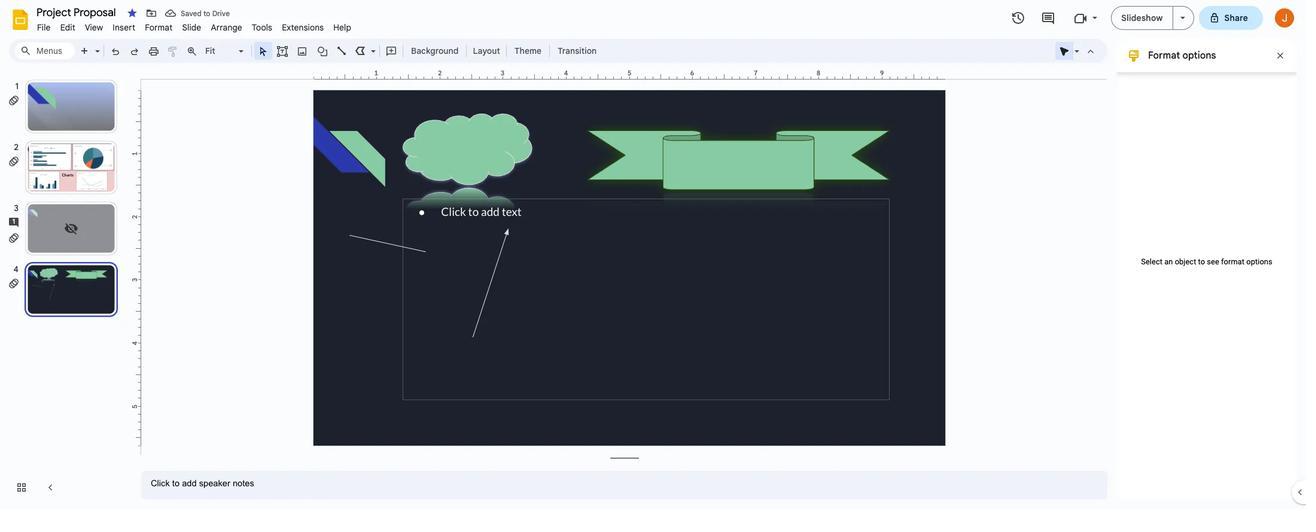 Task type: describe. For each thing, give the bounding box(es) containing it.
edit
[[60, 22, 75, 33]]

navigation inside format options application
[[0, 68, 132, 509]]

shape image
[[316, 43, 330, 59]]

saved to drive button
[[162, 5, 233, 22]]

format options
[[1149, 50, 1217, 62]]

saved
[[181, 9, 202, 18]]

saved to drive
[[181, 9, 230, 18]]

format options section
[[1118, 39, 1297, 500]]

view
[[85, 22, 103, 33]]

extensions
[[282, 22, 324, 33]]

share button
[[1199, 6, 1264, 30]]

0 horizontal spatial options
[[1183, 50, 1217, 62]]

view menu item
[[80, 20, 108, 35]]

tools menu item
[[247, 20, 277, 35]]

slideshow
[[1122, 13, 1163, 23]]

theme
[[515, 45, 542, 56]]

select
[[1142, 257, 1163, 266]]

format for format
[[145, 22, 173, 33]]

layout button
[[470, 42, 504, 60]]

insert
[[113, 22, 135, 33]]

transition
[[558, 45, 597, 56]]

to inside button
[[204, 9, 210, 18]]

edit menu item
[[55, 20, 80, 35]]

Star checkbox
[[124, 5, 141, 22]]

presentation options image
[[1181, 17, 1186, 19]]

drive
[[212, 9, 230, 18]]

format
[[1222, 257, 1245, 266]]

share
[[1225, 13, 1249, 23]]

select line image
[[368, 43, 376, 47]]

theme button
[[509, 42, 547, 60]]

select an object to see format options
[[1142, 257, 1273, 266]]

see
[[1208, 257, 1220, 266]]

help
[[334, 22, 352, 33]]

insert image image
[[295, 43, 309, 59]]

insert menu item
[[108, 20, 140, 35]]

mode and view toolbar
[[1055, 39, 1101, 63]]

tools
[[252, 22, 272, 33]]



Task type: vqa. For each thing, say whether or not it's contained in the screenshot.
navigation in the Format options application
yes



Task type: locate. For each thing, give the bounding box(es) containing it.
menu bar
[[32, 16, 356, 35]]

background button
[[406, 42, 464, 60]]

options
[[1183, 50, 1217, 62], [1247, 257, 1273, 266]]

arrange
[[211, 22, 242, 33]]

0 horizontal spatial to
[[204, 9, 210, 18]]

arrange menu item
[[206, 20, 247, 35]]

to
[[204, 9, 210, 18], [1199, 257, 1206, 266]]

slide menu item
[[177, 20, 206, 35]]

an
[[1165, 257, 1174, 266]]

new slide with layout image
[[92, 43, 100, 47]]

options right format
[[1247, 257, 1273, 266]]

extensions menu item
[[277, 20, 329, 35]]

to inside format options section
[[1199, 257, 1206, 266]]

menu bar banner
[[0, 0, 1307, 509]]

file
[[37, 22, 51, 33]]

Rename text field
[[32, 5, 123, 19]]

format options application
[[0, 0, 1307, 509]]

to left drive
[[204, 9, 210, 18]]

navigation
[[0, 68, 132, 509]]

transition button
[[553, 42, 602, 60]]

0 vertical spatial to
[[204, 9, 210, 18]]

0 vertical spatial options
[[1183, 50, 1217, 62]]

0 horizontal spatial format
[[145, 22, 173, 33]]

Zoom field
[[202, 43, 249, 60]]

slide
[[182, 22, 201, 33]]

1 horizontal spatial to
[[1199, 257, 1206, 266]]

help menu item
[[329, 20, 356, 35]]

layout
[[473, 45, 500, 56]]

1 vertical spatial format
[[1149, 50, 1181, 62]]

select an object to see format options element
[[1136, 257, 1279, 266]]

slideshow button
[[1112, 6, 1174, 30]]

menu bar inside menu bar banner
[[32, 16, 356, 35]]

format left the slide menu item
[[145, 22, 173, 33]]

live pointer settings image
[[1072, 43, 1080, 47]]

format down slideshow
[[1149, 50, 1181, 62]]

object
[[1176, 257, 1197, 266]]

format for format options
[[1149, 50, 1181, 62]]

format inside menu item
[[145, 22, 173, 33]]

options down presentation options icon
[[1183, 50, 1217, 62]]

background
[[411, 45, 459, 56]]

1 horizontal spatial format
[[1149, 50, 1181, 62]]

1 vertical spatial to
[[1199, 257, 1206, 266]]

format inside section
[[1149, 50, 1181, 62]]

1 vertical spatial options
[[1247, 257, 1273, 266]]

menu bar containing file
[[32, 16, 356, 35]]

1 horizontal spatial options
[[1247, 257, 1273, 266]]

Menus field
[[15, 43, 75, 59]]

Zoom text field
[[204, 43, 237, 59]]

format menu item
[[140, 20, 177, 35]]

main toolbar
[[74, 42, 603, 60]]

format
[[145, 22, 173, 33], [1149, 50, 1181, 62]]

0 vertical spatial format
[[145, 22, 173, 33]]

to left see
[[1199, 257, 1206, 266]]

file menu item
[[32, 20, 55, 35]]



